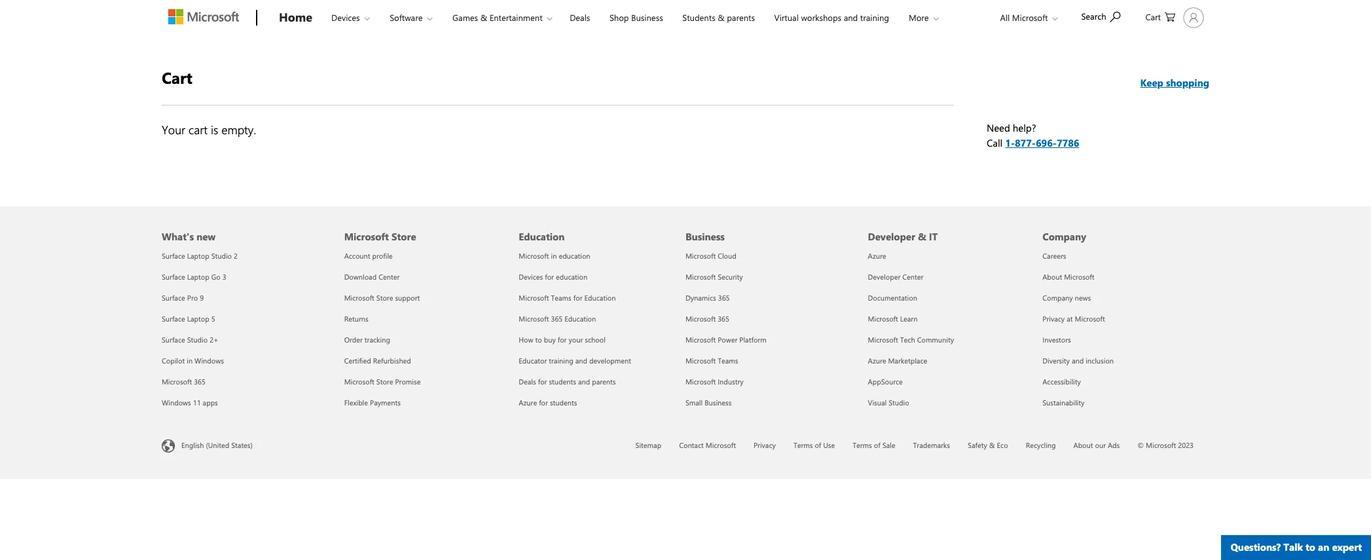 Task type: describe. For each thing, give the bounding box(es) containing it.
use
[[824, 440, 835, 450]]

microsoft down the microsoft learn
[[868, 335, 899, 345]]

developer for developer center
[[868, 272, 901, 282]]

deals for deals
[[570, 12, 590, 23]]

microsoft up "devices for education" link
[[519, 251, 549, 261]]

business for small
[[705, 398, 732, 407]]

call
[[987, 136, 1003, 149]]

your
[[569, 335, 583, 345]]

ads
[[1108, 440, 1120, 450]]

696-
[[1036, 136, 1057, 149]]

education heading
[[519, 206, 678, 246]]

download center link
[[344, 272, 400, 282]]

students & parents link
[[677, 1, 761, 32]]

about our ads link
[[1074, 440, 1120, 450]]

privacy link
[[754, 440, 776, 450]]

microsoft 365 education link
[[519, 314, 596, 324]]

virtual
[[775, 12, 799, 23]]

microsoft power platform link
[[686, 335, 767, 345]]

need
[[987, 121, 1011, 134]]

microsoft learn
[[868, 314, 918, 324]]

and right diversity
[[1072, 356, 1084, 366]]

surface laptop 5
[[162, 314, 215, 324]]

accessibility link
[[1043, 377, 1081, 386]]

appsource link
[[868, 377, 903, 386]]

laptop for studio
[[187, 251, 209, 261]]

virtual workshops and training
[[775, 12, 890, 23]]

for for azure
[[539, 398, 548, 407]]

microsoft down copilot
[[162, 377, 192, 386]]

games
[[453, 12, 478, 23]]

0 vertical spatial microsoft 365
[[686, 314, 730, 324]]

devices for education
[[519, 272, 588, 282]]

for for deals
[[538, 377, 547, 386]]

surface pro 9 link
[[162, 293, 204, 303]]

microsoft up the microsoft industry link
[[686, 356, 716, 366]]

download center
[[344, 272, 400, 282]]

about for about microsoft
[[1043, 272, 1063, 282]]

all microsoft button
[[990, 1, 1065, 34]]

platform
[[740, 335, 767, 345]]

order tracking link
[[344, 335, 390, 345]]

safety & eco link
[[968, 440, 1009, 450]]

microsoft up small
[[686, 377, 716, 386]]

microsoft learn link
[[868, 314, 918, 324]]

shop
[[610, 12, 629, 23]]

contact microsoft
[[679, 440, 736, 450]]

students & parents
[[683, 12, 755, 23]]

microsoft industry
[[686, 377, 744, 386]]

about our ads
[[1074, 440, 1120, 450]]

company for company
[[1043, 230, 1087, 243]]

training inside footer resource links element
[[549, 356, 574, 366]]

promise
[[395, 377, 421, 386]]

business inside heading
[[686, 230, 725, 243]]

flexible
[[344, 398, 368, 407]]

education for devices for education
[[556, 272, 588, 282]]

terms of use
[[794, 440, 835, 450]]

investors
[[1043, 335, 1072, 345]]

workshops
[[801, 12, 842, 23]]

diversity
[[1043, 356, 1070, 366]]

is
[[211, 122, 218, 138]]

virtual workshops and training link
[[769, 1, 896, 32]]

accessibility
[[1043, 377, 1081, 386]]

about microsoft
[[1043, 272, 1095, 282]]

microsoft right contact
[[706, 440, 736, 450]]

microsoft teams for education link
[[519, 293, 616, 303]]

surface for surface laptop studio 2
[[162, 251, 185, 261]]

account profile
[[344, 251, 393, 261]]

microsoft image
[[168, 9, 239, 24]]

privacy for privacy link at the right bottom of the page
[[754, 440, 776, 450]]

tracking
[[365, 335, 390, 345]]

company for company news
[[1043, 293, 1073, 303]]

documentation
[[868, 293, 918, 303]]

educator
[[519, 356, 547, 366]]

microsoft down dynamics
[[686, 314, 716, 324]]

studio for surface studio 2+
[[187, 335, 208, 345]]

terms of sale link
[[853, 440, 896, 450]]

educator training and development
[[519, 356, 631, 366]]

for for devices
[[545, 272, 554, 282]]

payments
[[370, 398, 401, 407]]

1 vertical spatial education
[[585, 293, 616, 303]]

industry
[[718, 377, 744, 386]]

business for shop
[[631, 12, 663, 23]]

sitemap link
[[636, 440, 662, 450]]

education inside heading
[[519, 230, 565, 243]]

cloud
[[718, 251, 737, 261]]

safety & eco
[[968, 440, 1009, 450]]

privacy for privacy at microsoft
[[1043, 314, 1065, 324]]

1 vertical spatial windows
[[162, 398, 191, 407]]

developer & it
[[868, 230, 938, 243]]

microsoft in education
[[519, 251, 591, 261]]

microsoft 365 education
[[519, 314, 596, 324]]

for up microsoft 365 education
[[574, 293, 583, 303]]

laptop for 5
[[187, 314, 209, 324]]

& for safety
[[990, 440, 995, 450]]

education for microsoft in education
[[559, 251, 591, 261]]

studio for visual studio
[[889, 398, 910, 407]]

what's
[[162, 230, 194, 243]]

visual studio
[[868, 398, 910, 407]]

about microsoft link
[[1043, 272, 1095, 282]]

surface for surface pro 9
[[162, 293, 185, 303]]

azure for azure marketplace
[[868, 356, 887, 366]]

azure marketplace
[[868, 356, 928, 366]]

3
[[222, 272, 226, 282]]

5
[[211, 314, 215, 324]]

surface for surface studio 2+
[[162, 335, 185, 345]]

questions? talk to an expert button
[[1222, 535, 1372, 560]]

go
[[211, 272, 221, 282]]

entertainment
[[490, 12, 543, 23]]

of for use
[[815, 440, 822, 450]]

all microsoft
[[1001, 12, 1048, 23]]

11
[[193, 398, 201, 407]]

it
[[929, 230, 938, 243]]

0 vertical spatial studio
[[211, 251, 232, 261]]

terms for terms of sale
[[853, 440, 872, 450]]

expert
[[1333, 540, 1363, 554]]

developer & it heading
[[868, 206, 1027, 246]]

contact
[[679, 440, 704, 450]]

terms of use link
[[794, 440, 835, 450]]

surface for surface laptop go 3
[[162, 272, 185, 282]]

in for education
[[551, 251, 557, 261]]

about for about our ads
[[1074, 440, 1094, 450]]

devices for devices for education
[[519, 272, 543, 282]]

©
[[1138, 440, 1144, 450]]

games & entertainment button
[[442, 1, 563, 34]]

& for games
[[481, 12, 487, 23]]

dynamics 365
[[686, 293, 730, 303]]

documentation link
[[868, 293, 918, 303]]

microsoft store support
[[344, 293, 420, 303]]

flexible payments link
[[344, 398, 401, 407]]

Search search field
[[1075, 2, 1134, 30]]

for right buy
[[558, 335, 567, 345]]

trademarks link
[[914, 440, 951, 450]]

company heading
[[1043, 206, 1202, 246]]

terms of sale
[[853, 440, 896, 450]]



Task type: vqa. For each thing, say whether or not it's contained in the screenshot.
Developer
yes



Task type: locate. For each thing, give the bounding box(es) containing it.
deals left the shop
[[570, 12, 590, 23]]

3 laptop from the top
[[187, 314, 209, 324]]

1 vertical spatial education
[[556, 272, 588, 282]]

microsoft right all
[[1013, 12, 1048, 23]]

2 vertical spatial business
[[705, 398, 732, 407]]

center for developer
[[903, 272, 924, 282]]

devices right home
[[331, 12, 360, 23]]

2 center from the left
[[903, 272, 924, 282]]

cart right search search box
[[1146, 11, 1161, 22]]

0 horizontal spatial in
[[187, 356, 193, 366]]

visual
[[868, 398, 887, 407]]

center up documentation link
[[903, 272, 924, 282]]

0 vertical spatial deals
[[570, 12, 590, 23]]

windows 11 apps link
[[162, 398, 218, 407]]

microsoft up how
[[519, 314, 549, 324]]

0 horizontal spatial windows
[[162, 398, 191, 407]]

1 vertical spatial business
[[686, 230, 725, 243]]

deals inside footer resource links element
[[519, 377, 536, 386]]

store inside heading
[[392, 230, 416, 243]]

developer
[[868, 230, 916, 243], [868, 272, 901, 282]]

1 vertical spatial microsoft 365
[[162, 377, 206, 386]]

0 horizontal spatial privacy
[[754, 440, 776, 450]]

2 surface from the top
[[162, 272, 185, 282]]

microsoft down "devices for education" link
[[519, 293, 549, 303]]

privacy left at at the right bottom
[[1043, 314, 1065, 324]]

1 vertical spatial deals
[[519, 377, 536, 386]]

1 horizontal spatial deals
[[570, 12, 590, 23]]

teams for microsoft teams for education
[[551, 293, 572, 303]]

1 center from the left
[[379, 272, 400, 282]]

& right students
[[718, 12, 725, 23]]

our
[[1096, 440, 1106, 450]]

0 vertical spatial about
[[1043, 272, 1063, 282]]

keep shopping
[[1141, 76, 1210, 89]]

windows 11 apps
[[162, 398, 218, 407]]

microsoft cloud link
[[686, 251, 737, 261]]

of
[[815, 440, 822, 450], [874, 440, 881, 450]]

0 horizontal spatial center
[[379, 272, 400, 282]]

0 horizontal spatial of
[[815, 440, 822, 450]]

microsoft inside microsoft store heading
[[344, 230, 389, 243]]

to inside footer resource links element
[[536, 335, 542, 345]]

laptop down new
[[187, 251, 209, 261]]

order
[[344, 335, 363, 345]]

keep shopping link
[[1141, 76, 1210, 89]]

1 horizontal spatial microsoft 365 link
[[686, 314, 730, 324]]

parents inside footer resource links element
[[592, 377, 616, 386]]

learn
[[901, 314, 918, 324]]

store
[[392, 230, 416, 243], [377, 293, 393, 303], [377, 377, 393, 386]]

1 laptop from the top
[[187, 251, 209, 261]]

0 vertical spatial business
[[631, 12, 663, 23]]

windows down 2+
[[195, 356, 224, 366]]

of left the use
[[815, 440, 822, 450]]

to left buy
[[536, 335, 542, 345]]

questions? talk to an expert
[[1231, 540, 1363, 554]]

center down profile
[[379, 272, 400, 282]]

what's new
[[162, 230, 216, 243]]

surface pro 9
[[162, 293, 204, 303]]

1 horizontal spatial privacy
[[1043, 314, 1065, 324]]

365 for microsoft 365 education link
[[551, 314, 563, 324]]

and down your
[[576, 356, 588, 366]]

education up microsoft teams for education 'link'
[[556, 272, 588, 282]]

students down educator training and development link
[[549, 377, 576, 386]]

studio right visual
[[889, 398, 910, 407]]

microsoft down certified
[[344, 377, 375, 386]]

365
[[718, 293, 730, 303], [551, 314, 563, 324], [718, 314, 730, 324], [194, 377, 206, 386]]

microsoft store promise
[[344, 377, 421, 386]]

teams for microsoft teams
[[718, 356, 739, 366]]

deals for deals for students and parents
[[519, 377, 536, 386]]

in up devices for education
[[551, 251, 557, 261]]

pro
[[187, 293, 198, 303]]

training left more
[[861, 12, 890, 23]]

footer resource links element
[[93, 206, 1278, 419]]

business right the shop
[[631, 12, 663, 23]]

0 horizontal spatial parents
[[592, 377, 616, 386]]

365 up how to buy for your school
[[551, 314, 563, 324]]

studio left 2 on the top of page
[[211, 251, 232, 261]]

2 developer from the top
[[868, 272, 901, 282]]

0 vertical spatial to
[[536, 335, 542, 345]]

store for microsoft store promise
[[377, 377, 393, 386]]

recycling
[[1026, 440, 1056, 450]]

about inside footer resource links element
[[1043, 272, 1063, 282]]

0 horizontal spatial cart
[[162, 67, 192, 88]]

0 vertical spatial parents
[[727, 12, 755, 23]]

microsoft
[[1013, 12, 1048, 23], [344, 230, 389, 243], [519, 251, 549, 261], [686, 251, 716, 261], [686, 272, 716, 282], [1065, 272, 1095, 282], [344, 293, 375, 303], [519, 293, 549, 303], [519, 314, 549, 324], [686, 314, 716, 324], [868, 314, 899, 324], [1075, 314, 1106, 324], [686, 335, 716, 345], [868, 335, 899, 345], [686, 356, 716, 366], [162, 377, 192, 386], [344, 377, 375, 386], [686, 377, 716, 386], [706, 440, 736, 450], [1146, 440, 1177, 450]]

0 vertical spatial store
[[392, 230, 416, 243]]

and inside the virtual workshops and training link
[[844, 12, 858, 23]]

365 for the top microsoft 365 "link"
[[718, 314, 730, 324]]

surface up the "surface pro 9"
[[162, 272, 185, 282]]

small
[[686, 398, 703, 407]]

talk
[[1284, 540, 1303, 554]]

in right copilot
[[187, 356, 193, 366]]

community
[[918, 335, 954, 345]]

home
[[279, 9, 312, 25]]

careers link
[[1043, 251, 1067, 261]]

1 vertical spatial parents
[[592, 377, 616, 386]]

1 vertical spatial store
[[377, 293, 393, 303]]

laptop for go
[[187, 272, 209, 282]]

microsoft store heading
[[344, 206, 503, 246]]

2 vertical spatial education
[[565, 314, 596, 324]]

students for azure
[[550, 398, 577, 407]]

investors link
[[1043, 335, 1072, 345]]

365 down security
[[718, 293, 730, 303]]

microsoft up microsoft teams
[[686, 335, 716, 345]]

azure for azure link
[[868, 251, 887, 261]]

1 horizontal spatial cart
[[1146, 11, 1161, 22]]

students down 'deals for students and parents'
[[550, 398, 577, 407]]

new
[[197, 230, 216, 243]]

sitemap
[[636, 440, 662, 450]]

certified refurbished
[[344, 356, 411, 366]]

microsoft 365 link down dynamics 365 link
[[686, 314, 730, 324]]

in for windows
[[187, 356, 193, 366]]

privacy inside footer resource links element
[[1043, 314, 1065, 324]]

2 vertical spatial laptop
[[187, 314, 209, 324]]

microsoft 365 link up windows 11 apps link
[[162, 377, 206, 386]]

1 vertical spatial privacy
[[754, 440, 776, 450]]

of left sale on the right bottom of page
[[874, 440, 881, 450]]

flexible payments
[[344, 398, 401, 407]]

0 vertical spatial laptop
[[187, 251, 209, 261]]

0 horizontal spatial studio
[[187, 335, 208, 345]]

software button
[[379, 1, 443, 34]]

developer for developer & it
[[868, 230, 916, 243]]

microsoft up dynamics
[[686, 272, 716, 282]]

windows left 11
[[162, 398, 191, 407]]

developer down azure link
[[868, 272, 901, 282]]

terms left sale on the right bottom of page
[[853, 440, 872, 450]]

1 vertical spatial microsoft 365 link
[[162, 377, 206, 386]]

1 vertical spatial studio
[[187, 335, 208, 345]]

deals down educator
[[519, 377, 536, 386]]

devices down microsoft in education
[[519, 272, 543, 282]]

0 horizontal spatial to
[[536, 335, 542, 345]]

deals link
[[564, 1, 596, 32]]

shopping
[[1167, 76, 1210, 89]]

education up microsoft in education
[[519, 230, 565, 243]]

what's new heading
[[162, 206, 329, 246]]

0 vertical spatial teams
[[551, 293, 572, 303]]

careers
[[1043, 251, 1067, 261]]

microsoft 365 up windows 11 apps link
[[162, 377, 206, 386]]

cart up 'your'
[[162, 67, 192, 88]]

microsoft security link
[[686, 272, 743, 282]]

search button
[[1076, 2, 1127, 30]]

company news link
[[1043, 293, 1091, 303]]

company inside the company heading
[[1043, 230, 1087, 243]]

laptop left go at the left of the page
[[187, 272, 209, 282]]

1 vertical spatial company
[[1043, 293, 1073, 303]]

1 horizontal spatial of
[[874, 440, 881, 450]]

microsoft inside all microsoft dropdown button
[[1013, 12, 1048, 23]]

to inside "popup button"
[[1306, 540, 1316, 554]]

365 for dynamics 365 link
[[718, 293, 730, 303]]

0 vertical spatial developer
[[868, 230, 916, 243]]

365 up 11
[[194, 377, 206, 386]]

0 horizontal spatial microsoft 365 link
[[162, 377, 206, 386]]

how to buy for your school
[[519, 335, 606, 345]]

for down microsoft in education link
[[545, 272, 554, 282]]

company
[[1043, 230, 1087, 243], [1043, 293, 1073, 303]]

terms left the use
[[794, 440, 813, 450]]

1 horizontal spatial parents
[[727, 12, 755, 23]]

0 vertical spatial devices
[[331, 12, 360, 23]]

1 of from the left
[[815, 440, 822, 450]]

surface left pro
[[162, 293, 185, 303]]

developer up azure link
[[868, 230, 916, 243]]

parents down development
[[592, 377, 616, 386]]

diversity and inclusion link
[[1043, 356, 1114, 366]]

surface for surface laptop 5
[[162, 314, 185, 324]]

store left the support at the bottom of page
[[377, 293, 393, 303]]

0 vertical spatial education
[[519, 230, 565, 243]]

0 horizontal spatial microsoft 365
[[162, 377, 206, 386]]

keep
[[1141, 76, 1164, 89]]

2 horizontal spatial studio
[[889, 398, 910, 407]]

microsoft 365 down dynamics 365 link
[[686, 314, 730, 324]]

1 vertical spatial to
[[1306, 540, 1316, 554]]

1 horizontal spatial studio
[[211, 251, 232, 261]]

home link
[[273, 1, 319, 36]]

& left eco
[[990, 440, 995, 450]]

& right games
[[481, 12, 487, 23]]

microsoft teams for education
[[519, 293, 616, 303]]

certified
[[344, 356, 371, 366]]

5 surface from the top
[[162, 335, 185, 345]]

0 vertical spatial education
[[559, 251, 591, 261]]

0 horizontal spatial deals
[[519, 377, 536, 386]]

4 surface from the top
[[162, 314, 185, 324]]

your
[[162, 122, 185, 138]]

to left an
[[1306, 540, 1316, 554]]

help?
[[1013, 121, 1037, 134]]

0 horizontal spatial about
[[1043, 272, 1063, 282]]

microsoft right © on the right of page
[[1146, 440, 1177, 450]]

microsoft up microsoft security
[[686, 251, 716, 261]]

education up "devices for education" link
[[559, 251, 591, 261]]

cart link
[[1146, 1, 1176, 32]]

1 vertical spatial laptop
[[187, 272, 209, 282]]

1 vertical spatial cart
[[162, 67, 192, 88]]

visual studio link
[[868, 398, 910, 407]]

education up school
[[585, 293, 616, 303]]

365 for the bottommost microsoft 365 "link"
[[194, 377, 206, 386]]

1 company from the top
[[1043, 230, 1087, 243]]

1 surface from the top
[[162, 251, 185, 261]]

1 vertical spatial devices
[[519, 272, 543, 282]]

2 of from the left
[[874, 440, 881, 450]]

microsoft right at at the right bottom
[[1075, 314, 1106, 324]]

company news
[[1043, 293, 1091, 303]]

& inside heading
[[918, 230, 927, 243]]

and right the 'workshops'
[[844, 12, 858, 23]]

1 vertical spatial teams
[[718, 356, 739, 366]]

about down the careers
[[1043, 272, 1063, 282]]

trademarks
[[914, 440, 951, 450]]

search
[[1082, 10, 1107, 22]]

studio left 2+
[[187, 335, 208, 345]]

terms for terms of use
[[794, 440, 813, 450]]

sustainability link
[[1043, 398, 1085, 407]]

0 vertical spatial training
[[861, 12, 890, 23]]

store up profile
[[392, 230, 416, 243]]

copilot
[[162, 356, 185, 366]]

account profile link
[[344, 251, 393, 261]]

to
[[536, 335, 542, 345], [1306, 540, 1316, 554]]

terms
[[794, 440, 813, 450], [853, 440, 872, 450]]

1 vertical spatial about
[[1074, 440, 1094, 450]]

1 terms from the left
[[794, 440, 813, 450]]

surface up copilot
[[162, 335, 185, 345]]

certified refurbished link
[[344, 356, 411, 366]]

3 surface from the top
[[162, 293, 185, 303]]

teams down power
[[718, 356, 739, 366]]

and down educator training and development
[[578, 377, 590, 386]]

0 horizontal spatial devices
[[331, 12, 360, 23]]

company up the careers
[[1043, 230, 1087, 243]]

laptop left 5
[[187, 314, 209, 324]]

profile
[[372, 251, 393, 261]]

7786
[[1057, 136, 1080, 149]]

1 horizontal spatial about
[[1074, 440, 1094, 450]]

business heading
[[686, 206, 853, 246]]

0 vertical spatial azure
[[868, 251, 887, 261]]

microsoft down documentation
[[868, 314, 899, 324]]

store for microsoft store
[[392, 230, 416, 243]]

0 horizontal spatial training
[[549, 356, 574, 366]]

1 horizontal spatial training
[[861, 12, 890, 23]]

1-
[[1006, 136, 1015, 149]]

1 horizontal spatial center
[[903, 272, 924, 282]]

surface down the what's in the top left of the page
[[162, 251, 185, 261]]

devices inside footer resource links element
[[519, 272, 543, 282]]

teams up microsoft 365 education
[[551, 293, 572, 303]]

2+
[[210, 335, 219, 345]]

developer inside heading
[[868, 230, 916, 243]]

microsoft up news
[[1065, 272, 1095, 282]]

parents
[[727, 12, 755, 23], [592, 377, 616, 386]]

1 horizontal spatial windows
[[195, 356, 224, 366]]

1 vertical spatial developer
[[868, 272, 901, 282]]

devices inside dropdown button
[[331, 12, 360, 23]]

azure up developer center 'link'
[[868, 251, 887, 261]]

diversity and inclusion
[[1043, 356, 1114, 366]]

news
[[1075, 293, 1091, 303]]

azure for students link
[[519, 398, 577, 407]]

0 horizontal spatial teams
[[551, 293, 572, 303]]

for up azure for students link
[[538, 377, 547, 386]]

microsoft down download
[[344, 293, 375, 303]]

1 developer from the top
[[868, 230, 916, 243]]

azure down educator
[[519, 398, 537, 407]]

1 horizontal spatial teams
[[718, 356, 739, 366]]

school
[[585, 335, 606, 345]]

0 vertical spatial microsoft 365 link
[[686, 314, 730, 324]]

2 terms from the left
[[853, 440, 872, 450]]

education up your
[[565, 314, 596, 324]]

(united
[[206, 440, 229, 450]]

2 laptop from the top
[[187, 272, 209, 282]]

microsoft up account profile
[[344, 230, 389, 243]]

empty.
[[222, 122, 256, 138]]

0 vertical spatial in
[[551, 251, 557, 261]]

azure up appsource link at the bottom of the page
[[868, 356, 887, 366]]

training down how to buy for your school
[[549, 356, 574, 366]]

business down microsoft industry
[[705, 398, 732, 407]]

cart
[[1146, 11, 1161, 22], [162, 67, 192, 88]]

privacy at microsoft
[[1043, 314, 1106, 324]]

1 horizontal spatial microsoft 365
[[686, 314, 730, 324]]

1 horizontal spatial to
[[1306, 540, 1316, 554]]

of for sale
[[874, 440, 881, 450]]

1 horizontal spatial devices
[[519, 272, 543, 282]]

business up microsoft cloud "link"
[[686, 230, 725, 243]]

& inside dropdown button
[[481, 12, 487, 23]]

0 vertical spatial students
[[549, 377, 576, 386]]

1 vertical spatial students
[[550, 398, 577, 407]]

microsoft tech community link
[[868, 335, 954, 345]]

2023
[[1179, 440, 1194, 450]]

store for microsoft store support
[[377, 293, 393, 303]]

1 horizontal spatial in
[[551, 251, 557, 261]]

2 company from the top
[[1043, 293, 1073, 303]]

inclusion
[[1086, 356, 1114, 366]]

0 horizontal spatial terms
[[794, 440, 813, 450]]

& for students
[[718, 12, 725, 23]]

parents right students
[[727, 12, 755, 23]]

surface laptop go 3 link
[[162, 272, 226, 282]]

2 vertical spatial studio
[[889, 398, 910, 407]]

english (united states) link
[[162, 438, 268, 454]]

surface studio 2+ link
[[162, 335, 219, 345]]

for down deals for students and parents link at the bottom of the page
[[539, 398, 548, 407]]

0 vertical spatial cart
[[1146, 11, 1161, 22]]

about left our
[[1074, 440, 1094, 450]]

store up payments
[[377, 377, 393, 386]]

azure for azure for students
[[519, 398, 537, 407]]

1 horizontal spatial terms
[[853, 440, 872, 450]]

& left 'it'
[[918, 230, 927, 243]]

1 vertical spatial azure
[[868, 356, 887, 366]]

surface laptop studio 2 link
[[162, 251, 238, 261]]

students for deals
[[549, 377, 576, 386]]

0 vertical spatial privacy
[[1043, 314, 1065, 324]]

2 vertical spatial store
[[377, 377, 393, 386]]

2 vertical spatial azure
[[519, 398, 537, 407]]

surface down the "surface pro 9"
[[162, 314, 185, 324]]

business
[[631, 12, 663, 23], [686, 230, 725, 243], [705, 398, 732, 407]]

surface
[[162, 251, 185, 261], [162, 272, 185, 282], [162, 293, 185, 303], [162, 314, 185, 324], [162, 335, 185, 345]]

0 vertical spatial windows
[[195, 356, 224, 366]]

center for microsoft
[[379, 272, 400, 282]]

1 vertical spatial training
[[549, 356, 574, 366]]

0 vertical spatial company
[[1043, 230, 1087, 243]]

& for developer
[[918, 230, 927, 243]]

365 up microsoft power platform
[[718, 314, 730, 324]]

company down about microsoft
[[1043, 293, 1073, 303]]

1 vertical spatial in
[[187, 356, 193, 366]]

privacy left terms of use link
[[754, 440, 776, 450]]

devices for devices
[[331, 12, 360, 23]]



